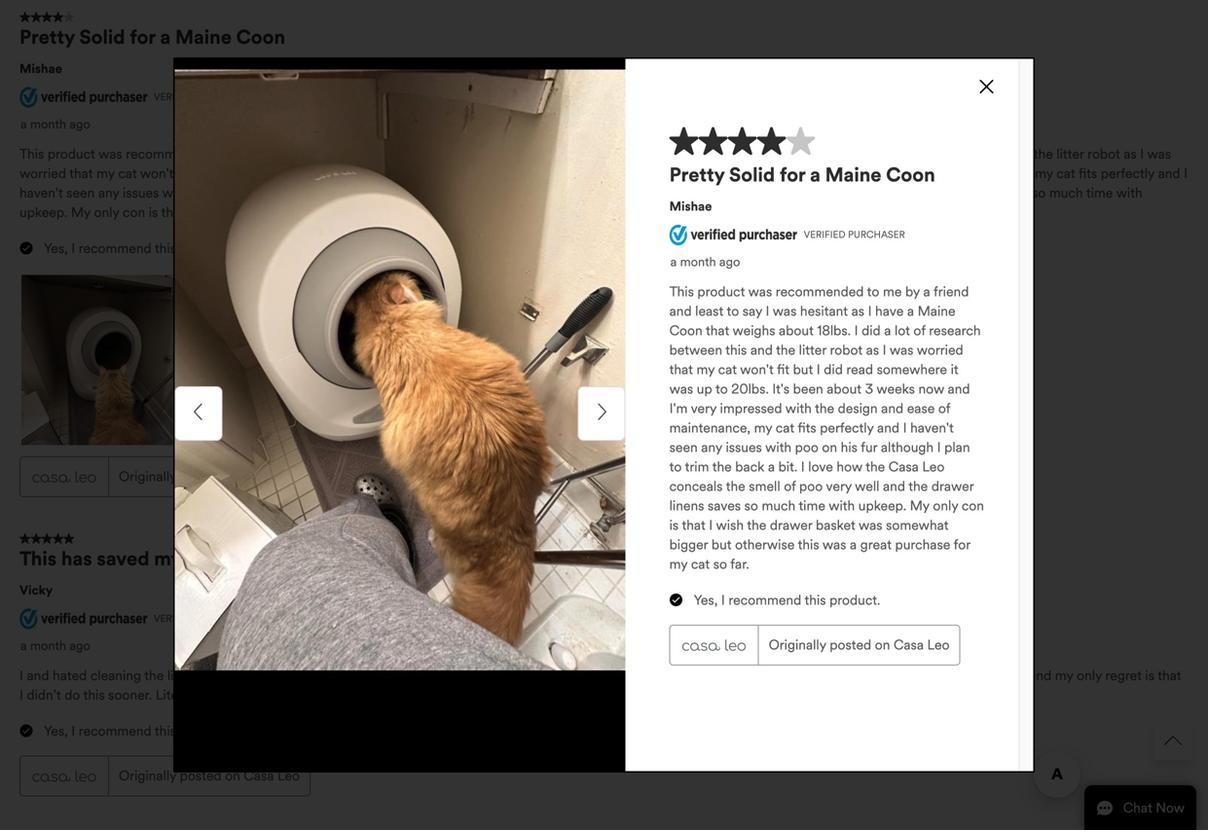 Task type: vqa. For each thing, say whether or not it's contained in the screenshot.
& corresponding to Trees & Scratchers
no



Task type: locate. For each thing, give the bounding box(es) containing it.
and down "research" at the top right
[[878, 165, 900, 182]]

2 product. from the top
[[180, 723, 231, 740]]

the right 'trim'
[[413, 184, 433, 202]]

0 vertical spatial a month ago
[[20, 116, 90, 132]]

0 vertical spatial originally posted on casa leo
[[119, 468, 300, 485]]

1 horizontal spatial too
[[1006, 667, 1026, 685]]

recommend for for
[[79, 240, 152, 257]]

my left regret
[[1055, 667, 1074, 685]]

0 vertical spatial recommend
[[79, 240, 152, 257]]

yes,
[[44, 240, 68, 257], [44, 723, 68, 740]]

0 horizontal spatial about
[[519, 165, 554, 182]]

2 no from the left
[[401, 687, 419, 704]]

that
[[649, 146, 672, 163], [69, 165, 93, 182], [161, 204, 185, 221], [1158, 667, 1182, 685]]

this up worried
[[19, 146, 44, 163]]

1 month from the top
[[30, 116, 66, 132]]

month
[[30, 116, 66, 132], [30, 638, 66, 654]]

saves
[[996, 184, 1029, 202]]

1 vertical spatial coon
[[612, 146, 646, 163]]

1 vertical spatial much
[[754, 667, 787, 685]]

drawer
[[911, 184, 954, 202], [249, 204, 292, 221]]

0 horizontal spatial for
[[130, 25, 156, 49]]

as up perfectly
[[1124, 146, 1137, 163]]

0 horizontal spatial my
[[71, 204, 91, 221]]

0 horizontal spatial so
[[623, 667, 637, 685]]

product. for maine
[[180, 240, 231, 257]]

a month ago for this
[[20, 638, 90, 654]]

1 vertical spatial product.
[[180, 723, 231, 740]]

in
[[917, 667, 928, 685]]

it up plan
[[351, 165, 359, 182]]

0 vertical spatial yes, i recommend this product.
[[44, 240, 231, 257]]

1 ago from the top
[[69, 116, 90, 132]]

fur
[[258, 184, 275, 202]]

1 vertical spatial smell
[[333, 667, 365, 685]]

the down the his
[[226, 204, 246, 221]]

well
[[835, 184, 859, 202]]

0 vertical spatial only
[[94, 204, 119, 221]]

only inside the 'i and hated cleaning the litter box and the mess and smell it made. my husband would always forget so it just because too much and i finally invested in the leo's lol too and my only regret is that i didn't do this sooner. literally a game changer. no scooping. no smell. no fights.'
[[1077, 667, 1102, 685]]

litter up the fits on the right top of the page
[[1057, 146, 1085, 163]]

1 vertical spatial but
[[474, 204, 494, 221]]

my inside the 'i and hated cleaning the litter box and the mess and smell it made. my husband would always forget so it just because too much and i finally invested in the leo's lol too and my only regret is that i didn't do this sooner. literally a game changer. no scooping. no smell. no fights.'
[[420, 667, 440, 685]]

by
[[256, 146, 270, 163]]

about up the impressed
[[722, 146, 757, 163]]

casa down weeks
[[590, 184, 620, 202]]

for
[[130, 25, 156, 49], [716, 204, 733, 221]]

0 horizontal spatial coon
[[236, 25, 285, 49]]

between
[[927, 146, 980, 163]]

1 vertical spatial for
[[716, 204, 733, 221]]

of right lot
[[857, 146, 869, 163]]

just
[[651, 667, 673, 685]]

0 vertical spatial month
[[30, 116, 66, 132]]

poo up far.
[[779, 184, 803, 202]]

1 as from the left
[[505, 146, 518, 163]]

1 vertical spatial is
[[1146, 667, 1155, 685]]

yes, down didn't
[[44, 723, 68, 740]]

2 yes, i recommend this product. from the top
[[44, 723, 231, 740]]

0 vertical spatial originally
[[119, 468, 176, 485]]

the down 'ease'
[[889, 184, 908, 202]]

1 vertical spatial only
[[1077, 667, 1102, 685]]

1 horizontal spatial about
[[722, 146, 757, 163]]

1 vertical spatial so
[[780, 204, 794, 221]]

seen
[[66, 184, 95, 202]]

smell inside the 'i and hated cleaning the litter box and the mess and smell it made. my husband would always forget so it just because too much and i finally invested in the leo's lol too and my only regret is that i didn't do this sooner. literally a game changer. no scooping. no smell. no fights.'
[[333, 667, 365, 685]]

it up the "scooping."
[[368, 667, 376, 685]]

0 vertical spatial did
[[805, 146, 824, 163]]

a down the box
[[207, 687, 214, 704]]

product. down wish
[[180, 240, 231, 257]]

that up seen
[[69, 165, 93, 182]]

did left lot
[[805, 146, 824, 163]]

yes, i recommend this product. for saved
[[44, 723, 231, 740]]

but
[[193, 165, 213, 182], [474, 204, 494, 221]]

0 vertical spatial on
[[219, 184, 234, 202]]

his
[[238, 184, 255, 202]]

0 horizontal spatial maine
[[175, 25, 232, 49]]

1 a month ago from the top
[[20, 116, 90, 132]]

0 horizontal spatial no
[[317, 687, 335, 704]]

only inside the this product was recommended to me by a friend and least to say i was hesitant as i have a maine coon that weighs about 18lbs. i did a lot of research between this and the litter robot as i was worried that my cat won't fit but i did read somewhere it was up to 20lbs. it's been about 3 weeks now and i'm very impressed with the design and ease of maintenance, my cat fits perfectly and i haven't seen any issues with poo on his fur although i plan to trim the back a bit. i love how the casa leo conceals the smell of poo very well and the drawer linens saves so much time with upkeep. my only con is that i wish the drawer basket was somewhat bigger but otherwise this was a great purchase for my cat so far.
[[94, 204, 119, 221]]

is
[[149, 204, 158, 221], [1146, 667, 1155, 685]]

leo's
[[954, 667, 985, 685]]

1 horizontal spatial smell
[[729, 184, 760, 202]]

0 vertical spatial drawer
[[911, 184, 954, 202]]

2 this from the top
[[19, 547, 57, 571]]

but down bit.
[[474, 204, 494, 221]]

1 vertical spatial very
[[806, 184, 832, 202]]

a left great
[[612, 204, 619, 221]]

and right the lol
[[1030, 667, 1052, 685]]

has
[[61, 547, 92, 571]]

this for this has saved my marriage
[[19, 547, 57, 571]]

yes, i recommend this product.
[[44, 240, 231, 257], [44, 723, 231, 740]]

0 vertical spatial my
[[71, 204, 91, 221]]

1 vertical spatial my
[[420, 667, 440, 685]]

2 posted from the top
[[180, 768, 222, 785]]

1 horizontal spatial drawer
[[911, 184, 954, 202]]

1 vertical spatial month
[[30, 638, 66, 654]]

1 vertical spatial ago
[[69, 638, 90, 654]]

much right because
[[754, 667, 787, 685]]

saved
[[97, 547, 149, 571]]

on inside the this product was recommended to me by a friend and least to say i was hesitant as i have a maine coon that weighs about 18lbs. i did a lot of research between this and the litter robot as i was worried that my cat won't fit but i did read somewhere it was up to 20lbs. it's been about 3 weeks now and i'm very impressed with the design and ease of maintenance, my cat fits perfectly and i haven't seen any issues with poo on his fur although i plan to trim the back a bit. i love how the casa leo conceals the smell of poo very well and the drawer linens saves so much time with upkeep. my only con is that i wish the drawer basket was somewhat bigger but otherwise this was a great purchase for my cat so far.
[[219, 184, 234, 202]]

my
[[71, 204, 91, 221], [420, 667, 440, 685]]

hated
[[53, 667, 87, 685]]

1 vertical spatial about
[[519, 165, 554, 182]]

but right fit
[[193, 165, 213, 182]]

1 horizontal spatial maine
[[571, 146, 609, 163]]

1 yes, i recommend this product. from the top
[[44, 240, 231, 257]]

this
[[984, 146, 1005, 163], [560, 204, 582, 221], [155, 240, 176, 257], [83, 687, 105, 704], [155, 723, 176, 740]]

friend
[[284, 146, 319, 163]]

0 horizontal spatial it
[[351, 165, 359, 182]]

fit
[[177, 165, 190, 182]]

2 yes, from the top
[[44, 723, 68, 740]]

0 vertical spatial smell
[[729, 184, 760, 202]]

litter inside the 'i and hated cleaning the litter box and the mess and smell it made. my husband would always forget so it just because too much and i finally invested in the leo's lol too and my only regret is that i didn't do this sooner. literally a game changer. no scooping. no smell. no fights.'
[[167, 667, 195, 685]]

forget
[[583, 667, 619, 685]]

2 horizontal spatial cat
[[1057, 165, 1076, 182]]

0 horizontal spatial smell
[[333, 667, 365, 685]]

i right 18lbs. on the right top of page
[[797, 146, 801, 163]]

poo up wish
[[192, 184, 216, 202]]

1 horizontal spatial my
[[420, 667, 440, 685]]

on down the game
[[225, 768, 240, 785]]

casa
[[590, 184, 620, 202], [244, 468, 274, 485], [244, 768, 274, 785]]

the left design
[[812, 165, 831, 182]]

this
[[19, 146, 44, 163], [19, 547, 57, 571]]

and
[[323, 146, 345, 163], [1008, 146, 1031, 163], [640, 165, 663, 182], [878, 165, 900, 182], [1159, 165, 1181, 182], [863, 184, 885, 202], [27, 667, 49, 685], [224, 667, 246, 685], [307, 667, 330, 685], [791, 667, 813, 685], [1030, 667, 1052, 685]]

0 vertical spatial litter
[[1057, 146, 1085, 163]]

month up the product in the left of the page
[[30, 116, 66, 132]]

1 vertical spatial yes, i recommend this product.
[[44, 723, 231, 740]]

hesitant
[[453, 146, 501, 163]]

the left mess
[[250, 667, 269, 685]]

1 horizontal spatial coon
[[612, 146, 646, 163]]

and left "finally"
[[791, 667, 813, 685]]

maine
[[175, 25, 232, 49], [571, 146, 609, 163]]

a month ago up the hated
[[20, 638, 90, 654]]

recommend for saved
[[79, 723, 152, 740]]

0 vertical spatial ago
[[69, 116, 90, 132]]

2 recommend from the top
[[79, 723, 152, 740]]

this inside the this product was recommended to me by a friend and least to say i was hesitant as i have a maine coon that weighs about 18lbs. i did a lot of research between this and the litter robot as i was worried that my cat won't fit but i did read somewhere it was up to 20lbs. it's been about 3 weeks now and i'm very impressed with the design and ease of maintenance, my cat fits perfectly and i haven't seen any issues with poo on his fur although i plan to trim the back a bit. i love how the casa leo conceals the smell of poo very well and the drawer linens saves so much time with upkeep. my only con is that i wish the drawer basket was somewhat bigger but otherwise this was a great purchase for my cat so far.
[[19, 146, 44, 163]]

product. down literally
[[180, 723, 231, 740]]

as
[[505, 146, 518, 163], [1124, 146, 1137, 163]]

0 horizontal spatial did
[[224, 165, 243, 182]]

my inside the this product was recommended to me by a friend and least to say i was hesitant as i have a maine coon that weighs about 18lbs. i did a lot of research between this and the litter robot as i was worried that my cat won't fit but i did read somewhere it was up to 20lbs. it's been about 3 weeks now and i'm very impressed with the design and ease of maintenance, my cat fits perfectly and i haven't seen any issues with poo on his fur although i plan to trim the back a bit. i love how the casa leo conceals the smell of poo very well and the drawer linens saves so much time with upkeep. my only con is that i wish the drawer basket was somewhat bigger but otherwise this was a great purchase for my cat so far.
[[71, 204, 91, 221]]

back
[[436, 184, 466, 202]]

1 yes, from the top
[[44, 240, 68, 257]]

basket
[[295, 204, 335, 221]]

for right purchase
[[716, 204, 733, 221]]

0 horizontal spatial much
[[754, 667, 787, 685]]

0 vertical spatial coon
[[236, 25, 285, 49]]

month up the hated
[[30, 638, 66, 654]]

0 horizontal spatial cat
[[118, 165, 137, 182]]

leo inside the this product was recommended to me by a friend and least to say i was hesitant as i have a maine coon that weighs about 18lbs. i did a lot of research between this and the litter robot as i was worried that my cat won't fit but i did read somewhere it was up to 20lbs. it's been about 3 weeks now and i'm very impressed with the design and ease of maintenance, my cat fits perfectly and i haven't seen any issues with poo on his fur although i plan to trim the back a bit. i love how the casa leo conceals the smell of poo very well and the drawer linens saves so much time with upkeep. my only con is that i wish the drawer basket was somewhat bigger but otherwise this was a great purchase for my cat so far.
[[623, 184, 646, 202]]

0 vertical spatial much
[[1050, 184, 1083, 202]]

it's
[[465, 165, 482, 182]]

1 horizontal spatial only
[[1077, 667, 1102, 685]]

no right changer.
[[317, 687, 335, 704]]

2 horizontal spatial no
[[460, 687, 479, 704]]

this left has
[[19, 547, 57, 571]]

so right saves
[[1032, 184, 1046, 202]]

0 horizontal spatial only
[[94, 204, 119, 221]]

smell inside the this product was recommended to me by a friend and least to say i was hesitant as i have a maine coon that weighs about 18lbs. i did a lot of research between this and the litter robot as i was worried that my cat won't fit but i did read somewhere it was up to 20lbs. it's been about 3 weeks now and i'm very impressed with the design and ease of maintenance, my cat fits perfectly and i haven't seen any issues with poo on his fur although i plan to trim the back a bit. i love how the casa leo conceals the smell of poo very well and the drawer linens saves so much time with upkeep. my only con is that i wish the drawer basket was somewhat bigger but otherwise this was a great purchase for my cat so far.
[[729, 184, 760, 202]]

mess
[[273, 667, 304, 685]]

yes, i recommend this product. down "sooner." on the bottom left of the page
[[44, 723, 231, 740]]

1 this from the top
[[19, 146, 44, 163]]

1 posted from the top
[[180, 468, 222, 485]]

solid
[[79, 25, 125, 49]]

0 vertical spatial casa
[[590, 184, 620, 202]]

with down fit
[[162, 184, 189, 202]]

changer.
[[262, 687, 313, 704]]

0 horizontal spatial is
[[149, 204, 158, 221]]

2 month from the top
[[30, 638, 66, 654]]

my up smell.
[[420, 667, 440, 685]]

0 vertical spatial yes,
[[44, 240, 68, 257]]

too right the lol
[[1006, 667, 1026, 685]]

it
[[351, 165, 359, 182], [368, 667, 376, 685], [640, 667, 648, 685]]

drawer down fur
[[249, 204, 292, 221]]

1 vertical spatial drawer
[[249, 204, 292, 221]]

i right say
[[419, 146, 423, 163]]

with
[[782, 165, 809, 182], [162, 184, 189, 202], [1117, 184, 1143, 202]]

styled arrow button link
[[1154, 722, 1193, 761]]

2 originally posted on casa leo from the top
[[119, 768, 300, 785]]

was up 20lbs.
[[426, 146, 450, 163]]

2 as from the left
[[1124, 146, 1137, 163]]

casa down the game
[[244, 768, 274, 785]]

my
[[96, 165, 115, 182], [1035, 165, 1054, 182], [736, 204, 754, 221], [154, 547, 181, 571], [1055, 667, 1074, 685]]

on left the his
[[219, 184, 234, 202]]

this product was recommended to me by a friend and least to say i was hesitant as i have a maine coon that weighs about 18lbs. i did a lot of research between this and the litter robot as i was worried that my cat won't fit but i did read somewhere it was up to 20lbs. it's been about 3 weeks now and i'm very impressed with the design and ease of maintenance, my cat fits perfectly and i haven't seen any issues with poo on his fur although i plan to trim the back a bit. i love how the casa leo conceals the smell of poo very well and the drawer linens saves so much time with upkeep. my only con is that i wish the drawer basket was somewhat bigger but otherwise this was a great purchase for my cat so far.
[[19, 146, 1188, 221]]

was down least
[[362, 165, 386, 182]]

1 horizontal spatial poo
[[779, 184, 803, 202]]

cat left far.
[[758, 204, 777, 221]]

only
[[94, 204, 119, 221], [1077, 667, 1102, 685]]

smell down the impressed
[[729, 184, 760, 202]]

much down the fits on the right top of the page
[[1050, 184, 1083, 202]]

did down me
[[224, 165, 243, 182]]

a
[[160, 25, 171, 49], [20, 116, 27, 132], [274, 146, 281, 163], [561, 146, 567, 163], [827, 146, 834, 163], [469, 184, 476, 202], [612, 204, 619, 221], [20, 638, 27, 654], [207, 687, 214, 704]]

i left didn't
[[19, 687, 23, 704]]

a month ago
[[20, 116, 90, 132], [20, 638, 90, 654]]

0 horizontal spatial very
[[688, 165, 713, 182]]

1 vertical spatial litter
[[167, 667, 195, 685]]

0 vertical spatial posted
[[180, 468, 222, 485]]

of down "between"
[[935, 165, 947, 182]]

yes, down upkeep.
[[44, 240, 68, 257]]

0 horizontal spatial too
[[730, 667, 750, 685]]

me
[[233, 146, 252, 163]]

of down the impressed
[[764, 184, 776, 202]]

yes, i recommend this product. down con
[[44, 240, 231, 257]]

recommend down "sooner." on the bottom left of the page
[[79, 723, 152, 740]]

a right solid
[[160, 25, 171, 49]]

2 horizontal spatial of
[[935, 165, 947, 182]]

to
[[217, 146, 230, 163], [380, 146, 392, 163], [408, 165, 420, 182], [370, 184, 383, 202]]

with down 18lbs. on the right top of page
[[782, 165, 809, 182]]

0 horizontal spatial litter
[[167, 667, 195, 685]]

very
[[688, 165, 713, 182], [806, 184, 832, 202]]

least
[[348, 146, 377, 163]]

cleaning
[[90, 667, 141, 685]]

1 horizontal spatial litter
[[1057, 146, 1085, 163]]

1 product. from the top
[[180, 240, 231, 257]]

coon inside the this product was recommended to me by a friend and least to say i was hesitant as i have a maine coon that weighs about 18lbs. i did a lot of research between this and the litter robot as i was worried that my cat won't fit but i did read somewhere it was up to 20lbs. it's been about 3 weeks now and i'm very impressed with the design and ease of maintenance, my cat fits perfectly and i haven't seen any issues with poo on his fur although i plan to trim the back a bit. i love how the casa leo conceals the smell of poo very well and the drawer linens saves so much time with upkeep. my only con is that i wish the drawer basket was somewhat bigger but otherwise this was a great purchase for my cat so far.
[[612, 146, 646, 163]]

1 horizontal spatial very
[[806, 184, 832, 202]]

that inside the 'i and hated cleaning the litter box and the mess and smell it made. my husband would always forget so it just because too much and i finally invested in the leo's lol too and my only regret is that i didn't do this sooner. literally a game changer. no scooping. no smell. no fights.'
[[1158, 667, 1182, 685]]

about
[[722, 146, 757, 163], [519, 165, 554, 182]]

purchase
[[657, 204, 713, 221]]

so
[[1032, 184, 1046, 202], [780, 204, 794, 221], [623, 667, 637, 685]]

1 recommend from the top
[[79, 240, 152, 257]]

2 ago from the top
[[69, 638, 90, 654]]

1 vertical spatial yes,
[[44, 723, 68, 740]]

cat left the fits on the right top of the page
[[1057, 165, 1076, 182]]

1 vertical spatial on
[[225, 468, 240, 485]]

only down any
[[94, 204, 119, 221]]

impressed
[[717, 165, 779, 182]]

drawer down 'ease'
[[911, 184, 954, 202]]

0 vertical spatial is
[[149, 204, 158, 221]]

1 vertical spatial did
[[224, 165, 243, 182]]

the down weeks
[[567, 184, 586, 202]]

2 vertical spatial so
[[623, 667, 637, 685]]

did
[[805, 146, 824, 163], [224, 165, 243, 182]]

ago up the hated
[[69, 638, 90, 654]]

originally up this has saved my marriage
[[119, 468, 176, 485]]

it left just
[[640, 667, 648, 685]]

0 horizontal spatial of
[[764, 184, 776, 202]]

0 vertical spatial of
[[857, 146, 869, 163]]

posted
[[180, 468, 222, 485], [180, 768, 222, 785]]

1 vertical spatial this
[[19, 547, 57, 571]]

0 vertical spatial so
[[1032, 184, 1046, 202]]

cat
[[118, 165, 137, 182], [1057, 165, 1076, 182], [758, 204, 777, 221]]

0 horizontal spatial poo
[[192, 184, 216, 202]]

and up didn't
[[27, 667, 49, 685]]

the
[[1034, 146, 1054, 163], [812, 165, 831, 182], [413, 184, 433, 202], [567, 184, 586, 202], [706, 184, 725, 202], [889, 184, 908, 202], [226, 204, 246, 221], [144, 667, 164, 685], [250, 667, 269, 685], [931, 667, 951, 685]]

a inside the 'i and hated cleaning the litter box and the mess and smell it made. my husband would always forget so it just because too much and i finally invested in the leo's lol too and my only regret is that i didn't do this sooner. literally a game changer. no scooping. no smell. no fights.'
[[207, 687, 214, 704]]

1 horizontal spatial but
[[474, 204, 494, 221]]

is right regret
[[1146, 667, 1155, 685]]

with down perfectly
[[1117, 184, 1143, 202]]

originally posted on casa leo up marriage on the left bottom of page
[[119, 468, 300, 485]]

recommend
[[79, 240, 152, 257], [79, 723, 152, 740]]

1 horizontal spatial it
[[368, 667, 376, 685]]

is inside the this product was recommended to me by a friend and least to say i was hesitant as i have a maine coon that weighs about 18lbs. i did a lot of research between this and the litter robot as i was worried that my cat won't fit but i did read somewhere it was up to 20lbs. it's been about 3 weeks now and i'm very impressed with the design and ease of maintenance, my cat fits perfectly and i haven't seen any issues with poo on his fur although i plan to trim the back a bit. i love how the casa leo conceals the smell of poo very well and the drawer linens saves so much time with upkeep. my only con is that i wish the drawer basket was somewhat bigger but otherwise this was a great purchase for my cat so far.
[[149, 204, 158, 221]]

0 vertical spatial product.
[[180, 240, 231, 257]]

casa up marriage on the left bottom of page
[[244, 468, 274, 485]]

0 vertical spatial about
[[722, 146, 757, 163]]

far.
[[797, 204, 816, 221]]

ago up the product in the left of the page
[[69, 116, 90, 132]]

and left least
[[323, 146, 345, 163]]

0 vertical spatial maine
[[175, 25, 232, 49]]

too right because
[[730, 667, 750, 685]]

2 a month ago from the top
[[20, 638, 90, 654]]

1 vertical spatial maine
[[571, 146, 609, 163]]

design
[[835, 165, 875, 182]]

1 horizontal spatial no
[[401, 687, 419, 704]]

1 horizontal spatial much
[[1050, 184, 1083, 202]]

haven't
[[19, 184, 63, 202]]

ago
[[69, 116, 90, 132], [69, 638, 90, 654]]

cat up issues
[[118, 165, 137, 182]]

1 vertical spatial originally posted on casa leo
[[119, 768, 300, 785]]



Task type: describe. For each thing, give the bounding box(es) containing it.
so inside the 'i and hated cleaning the litter box and the mess and smell it made. my husband would always forget so it just because too much and i finally invested in the leo's lol too and my only regret is that i didn't do this sooner. literally a game changer. no scooping. no smell. no fights.'
[[623, 667, 637, 685]]

invested
[[863, 667, 914, 685]]

2 horizontal spatial it
[[640, 667, 648, 685]]

i and hated cleaning the litter box and the mess and smell it made. my husband would always forget so it just because too much and i finally invested in the leo's lol too and my only regret is that i didn't do this sooner. literally a game changer. no scooping. no smell. no fights.
[[19, 667, 1182, 704]]

this down literally
[[155, 723, 176, 740]]

my up any
[[96, 165, 115, 182]]

1 horizontal spatial of
[[857, 146, 869, 163]]

and up 'maintenance,'
[[1008, 146, 1031, 163]]

any
[[98, 184, 119, 202]]

2 horizontal spatial so
[[1032, 184, 1046, 202]]

lol
[[989, 667, 1003, 685]]

2 vertical spatial casa
[[244, 768, 274, 785]]

1 horizontal spatial cat
[[758, 204, 777, 221]]

bit.
[[480, 184, 499, 202]]

18lbs.
[[760, 146, 794, 163]]

linens
[[957, 184, 992, 202]]

the up purchase
[[706, 184, 725, 202]]

for inside the this product was recommended to me by a friend and least to say i was hesitant as i have a maine coon that weighs about 18lbs. i did a lot of research between this and the litter robot as i was worried that my cat won't fit but i did read somewhere it was up to 20lbs. it's been about 3 weeks now and i'm very impressed with the design and ease of maintenance, my cat fits perfectly and i haven't seen any issues with poo on his fur although i plan to trim the back a bit. i love how the casa leo conceals the smell of poo very well and the drawer linens saves so much time with upkeep. my only con is that i wish the drawer basket was somewhat bigger but otherwise this was a great purchase for my cat so far.
[[716, 204, 733, 221]]

product. for marriage
[[180, 723, 231, 740]]

trim
[[386, 184, 410, 202]]

it inside the this product was recommended to me by a friend and least to say i was hesitant as i have a maine coon that weighs about 18lbs. i did a lot of research between this and the litter robot as i was worried that my cat won't fit but i did read somewhere it was up to 20lbs. it's been about 3 weeks now and i'm very impressed with the design and ease of maintenance, my cat fits perfectly and i haven't seen any issues with poo on his fur although i plan to trim the back a bit. i love how the casa leo conceals the smell of poo very well and the drawer linens saves so much time with upkeep. my only con is that i wish the drawer basket was somewhat bigger but otherwise this was a great purchase for my cat so far.
[[351, 165, 359, 182]]

was down weeks
[[585, 204, 609, 221]]

pretty solid for a maine coon
[[19, 25, 285, 49]]

pretty
[[19, 25, 75, 49]]

conceals
[[649, 184, 703, 202]]

1 poo from the left
[[192, 184, 216, 202]]

2 vertical spatial on
[[225, 768, 240, 785]]

this down how
[[560, 204, 582, 221]]

2 too from the left
[[1006, 667, 1026, 685]]

weighs
[[676, 146, 718, 163]]

i right bit.
[[502, 184, 506, 202]]

time
[[1087, 184, 1113, 202]]

game
[[217, 687, 258, 704]]

a left lot
[[827, 146, 834, 163]]

robot
[[1088, 146, 1121, 163]]

0 vertical spatial very
[[688, 165, 713, 182]]

didn't
[[27, 687, 61, 704]]

and left the i'm
[[640, 165, 663, 182]]

and up the game
[[224, 667, 246, 685]]

always
[[538, 667, 579, 685]]

research
[[872, 146, 924, 163]]

say
[[396, 146, 416, 163]]

i left have on the left top
[[521, 146, 525, 163]]

1 originally posted on casa leo from the top
[[119, 468, 300, 485]]

1 vertical spatial casa
[[244, 468, 274, 485]]

yes, for pretty
[[44, 240, 68, 257]]

yes, i recommend this product. for for
[[44, 240, 231, 257]]

3
[[558, 165, 566, 182]]

maintenance,
[[951, 165, 1032, 182]]

con
[[123, 204, 145, 221]]

read
[[246, 165, 273, 182]]

product
[[48, 146, 95, 163]]

this up 'maintenance,'
[[984, 146, 1005, 163]]

somewhat
[[365, 204, 428, 221]]

lot
[[838, 146, 853, 163]]

plan
[[342, 184, 367, 202]]

scroll to top image
[[1165, 732, 1182, 750]]

i right fit
[[217, 165, 220, 182]]

litter inside the this product was recommended to me by a friend and least to say i was hesitant as i have a maine coon that weighs about 18lbs. i did a lot of research between this and the litter robot as i was worried that my cat won't fit but i did read somewhere it was up to 20lbs. it's been about 3 weeks now and i'm very impressed with the design and ease of maintenance, my cat fits perfectly and i haven't seen any issues with poo on his fur although i plan to trim the back a bit. i love how the casa leo conceals the smell of poo very well and the drawer linens saves so much time with upkeep. my only con is that i wish the drawer basket was somewhat bigger but otherwise this was a great purchase for my cat so far.
[[1057, 146, 1085, 163]]

much inside the this product was recommended to me by a friend and least to say i was hesitant as i have a maine coon that weighs about 18lbs. i did a lot of research between this and the litter robot as i was worried that my cat won't fit but i did read somewhere it was up to 20lbs. it's been about 3 weeks now and i'm very impressed with the design and ease of maintenance, my cat fits perfectly and i haven't seen any issues with poo on his fur although i plan to trim the back a bit. i love how the casa leo conceals the smell of poo very well and the drawer linens saves so much time with upkeep. my only con is that i wish the drawer basket was somewhat bigger but otherwise this was a great purchase for my cat so far.
[[1050, 184, 1083, 202]]

recommended
[[126, 146, 214, 163]]

that up the i'm
[[649, 146, 672, 163]]

2 vertical spatial of
[[764, 184, 776, 202]]

husband
[[443, 667, 494, 685]]

and right perfectly
[[1159, 165, 1181, 182]]

to right up
[[408, 165, 420, 182]]

ago for has
[[69, 638, 90, 654]]

scooping.
[[339, 687, 397, 704]]

and right mess
[[307, 667, 330, 685]]

close button
[[974, 79, 1000, 98]]

regret
[[1106, 667, 1142, 685]]

close image
[[980, 80, 994, 93]]

now
[[611, 165, 637, 182]]

casa inside the this product was recommended to me by a friend and least to say i was hesitant as i have a maine coon that weighs about 18lbs. i did a lot of research between this and the litter robot as i was worried that my cat won't fit but i did read somewhere it was up to 20lbs. it's been about 3 weeks now and i'm very impressed with the design and ease of maintenance, my cat fits perfectly and i haven't seen any issues with poo on his fur although i plan to trim the back a bit. i love how the casa leo conceals the smell of poo very well and the drawer linens saves so much time with upkeep. my only con is that i wish the drawer basket was somewhat bigger but otherwise this was a great purchase for my cat so far.
[[590, 184, 620, 202]]

bigger
[[432, 204, 470, 221]]

somewhere
[[277, 165, 347, 182]]

was up perfectly
[[1148, 146, 1172, 163]]

made.
[[379, 667, 416, 685]]

2 horizontal spatial with
[[1117, 184, 1143, 202]]

although
[[278, 184, 331, 202]]

1 horizontal spatial did
[[805, 146, 824, 163]]

my inside the 'i and hated cleaning the litter box and the mess and smell it made. my husband would always forget so it just because too much and i finally invested in the leo's lol too and my only regret is that i didn't do this sooner. literally a game changer. no scooping. no smell. no fights.'
[[1055, 667, 1074, 685]]

a month ago for pretty
[[20, 116, 90, 132]]

to left 'trim'
[[370, 184, 383, 202]]

1 vertical spatial of
[[935, 165, 947, 182]]

2 vertical spatial leo
[[278, 768, 300, 785]]

is inside the 'i and hated cleaning the litter box and the mess and smell it made. my husband would always forget so it just because too much and i finally invested in the leo's lol too and my only regret is that i didn't do this sooner. literally a game changer. no scooping. no smell. no fights.'
[[1146, 667, 1155, 685]]

that left wish
[[161, 204, 185, 221]]

0 horizontal spatial with
[[162, 184, 189, 202]]

fits
[[1079, 165, 1098, 182]]

finally
[[824, 667, 859, 685]]

0 vertical spatial but
[[193, 165, 213, 182]]

a left bit.
[[469, 184, 476, 202]]

up
[[389, 165, 405, 182]]

was up any
[[98, 146, 122, 163]]

this has saved my marriage
[[19, 547, 267, 571]]

marriage
[[186, 547, 267, 571]]

upkeep.
[[19, 204, 67, 221]]

i left wish
[[188, 204, 192, 221]]

sooner.
[[108, 687, 152, 704]]

literally
[[156, 687, 203, 704]]

my down the impressed
[[736, 204, 754, 221]]

box
[[198, 667, 221, 685]]

i left the hated
[[19, 667, 23, 685]]

won't
[[140, 165, 174, 182]]

month for pretty
[[30, 116, 66, 132]]

a right 'by'
[[274, 146, 281, 163]]

smell.
[[422, 687, 457, 704]]

3 no from the left
[[460, 687, 479, 704]]

to left say
[[380, 146, 392, 163]]

otherwise
[[497, 204, 557, 221]]

a up didn't
[[20, 638, 27, 654]]

because
[[676, 667, 727, 685]]

this down issues
[[155, 240, 176, 257]]

how
[[538, 184, 564, 202]]

weeks
[[569, 165, 608, 182]]

2 originally from the top
[[119, 768, 176, 785]]

the up "sooner." on the bottom left of the page
[[144, 667, 164, 685]]

great
[[623, 204, 654, 221]]

month for this
[[30, 638, 66, 654]]

and right the well
[[863, 184, 885, 202]]

would
[[498, 667, 535, 685]]

have
[[529, 146, 557, 163]]

yes, for this
[[44, 723, 68, 740]]

perfectly
[[1101, 165, 1155, 182]]

1 horizontal spatial with
[[782, 165, 809, 182]]

this for this product was recommended to me by a friend and least to say i was hesitant as i have a maine coon that weighs about 18lbs. i did a lot of research between this and the litter robot as i was worried that my cat won't fit but i did read somewhere it was up to 20lbs. it's been about 3 weeks now and i'm very impressed with the design and ease of maintenance, my cat fits perfectly and i haven't seen any issues with poo on his fur although i plan to trim the back a bit. i love how the casa leo conceals the smell of poo very well and the drawer linens saves so much time with upkeep. my only con is that i wish the drawer basket was somewhat bigger but otherwise this was a great purchase for my cat so far.
[[19, 146, 44, 163]]

been
[[486, 165, 516, 182]]

my right saved
[[154, 547, 181, 571]]

worried
[[19, 165, 66, 182]]

ease
[[904, 165, 932, 182]]

much inside the 'i and hated cleaning the litter box and the mess and smell it made. my husband would always forget so it just because too much and i finally invested in the leo's lol too and my only regret is that i didn't do this sooner. literally a game changer. no scooping. no smell. no fights.'
[[754, 667, 787, 685]]

a up 3
[[561, 146, 567, 163]]

i'm
[[666, 165, 684, 182]]

was down plan
[[338, 204, 362, 221]]

a up worried
[[20, 116, 27, 132]]

i down do
[[71, 723, 75, 740]]

to left me
[[217, 146, 230, 163]]

i up perfectly
[[1141, 146, 1145, 163]]

issues
[[123, 184, 159, 202]]

1 vertical spatial leo
[[278, 468, 300, 485]]

do
[[64, 687, 80, 704]]

this inside the 'i and hated cleaning the litter box and the mess and smell it made. my husband would always forget so it just because too much and i finally invested in the leo's lol too and my only regret is that i didn't do this sooner. literally a game changer. no scooping. no smell. no fights.'
[[83, 687, 105, 704]]

the left robot
[[1034, 146, 1054, 163]]

wish
[[195, 204, 223, 221]]

i right perfectly
[[1184, 165, 1188, 182]]

i left plan
[[334, 184, 338, 202]]

1 too from the left
[[730, 667, 750, 685]]

0 vertical spatial for
[[130, 25, 156, 49]]

i left "finally"
[[817, 667, 821, 685]]

2 poo from the left
[[779, 184, 803, 202]]

20lbs.
[[424, 165, 461, 182]]

1 originally from the top
[[119, 468, 176, 485]]

1 no from the left
[[317, 687, 335, 704]]

love
[[509, 184, 534, 202]]

ago for solid
[[69, 116, 90, 132]]

my left the fits on the right top of the page
[[1035, 165, 1054, 182]]

maine inside the this product was recommended to me by a friend and least to say i was hesitant as i have a maine coon that weighs about 18lbs. i did a lot of research between this and the litter robot as i was worried that my cat won't fit but i did read somewhere it was up to 20lbs. it's been about 3 weeks now and i'm very impressed with the design and ease of maintenance, my cat fits perfectly and i haven't seen any issues with poo on his fur although i plan to trim the back a bit. i love how the casa leo conceals the smell of poo very well and the drawer linens saves so much time with upkeep. my only con is that i wish the drawer basket was somewhat bigger but otherwise this was a great purchase for my cat so far.
[[571, 146, 609, 163]]

i down seen
[[71, 240, 75, 257]]

the right in
[[931, 667, 951, 685]]

fights.
[[482, 687, 519, 704]]



